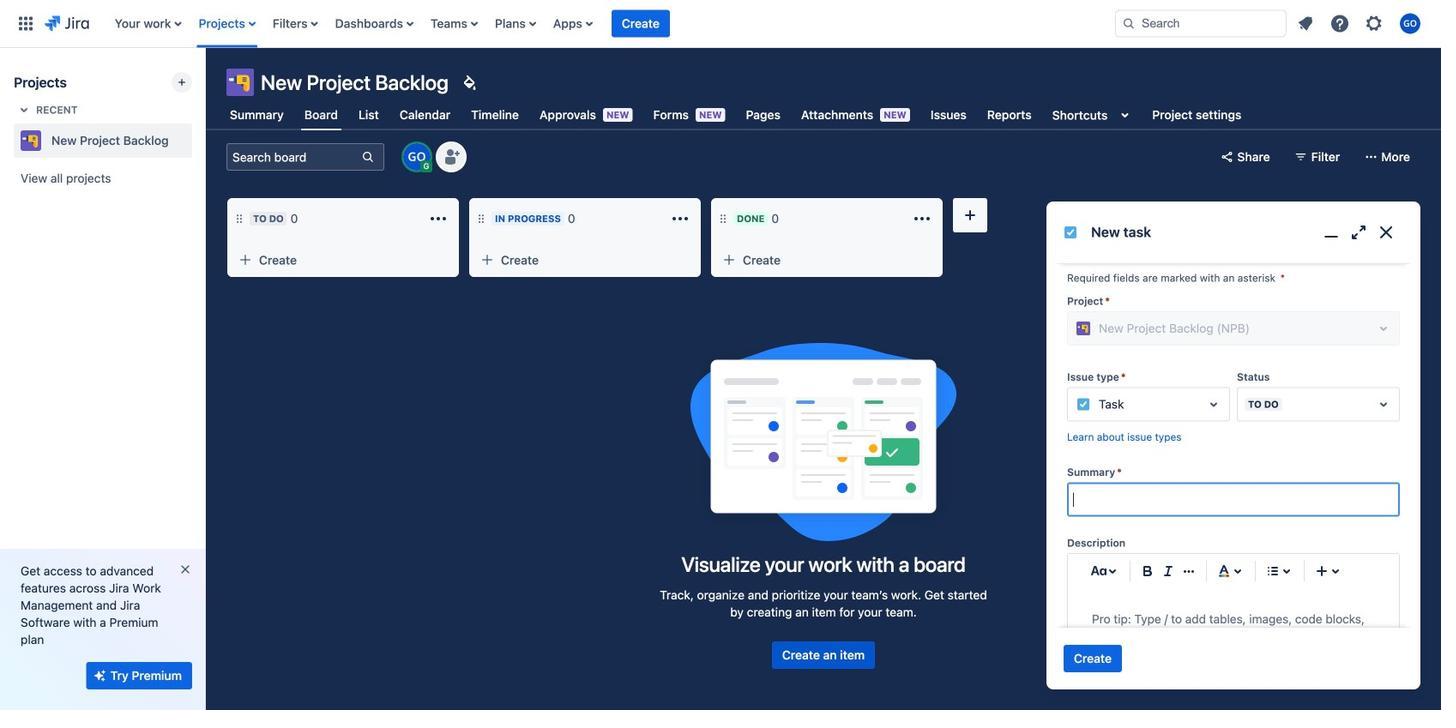 Task type: locate. For each thing, give the bounding box(es) containing it.
close premium upgrade banner image
[[179, 563, 192, 577]]

appswitcher icon image
[[15, 13, 36, 34]]

None search field
[[1116, 10, 1287, 37]]

column actions menu image left create column icon
[[912, 209, 933, 229]]

text formatting group
[[1138, 561, 1200, 582]]

jira image
[[45, 13, 89, 34], [45, 13, 89, 34]]

open image
[[1204, 395, 1225, 415]]

create column image
[[960, 205, 981, 226]]

sidebar navigation image
[[187, 69, 225, 103]]

discard changes and close image
[[1377, 222, 1397, 243]]

banner
[[0, 0, 1442, 48]]

None text field
[[1069, 485, 1400, 516]]

tab list
[[216, 100, 1256, 130]]

0 horizontal spatial column actions menu image
[[428, 209, 449, 229]]

column actions menu image down add people image on the left top of page
[[428, 209, 449, 229]]

column actions menu image
[[428, 209, 449, 229], [912, 209, 933, 229]]

notifications image
[[1296, 13, 1317, 34]]

1 column actions menu image from the left
[[428, 209, 449, 229]]

add to starred image
[[187, 130, 208, 151]]

1 horizontal spatial list
[[1291, 8, 1432, 39]]

search image
[[1123, 17, 1136, 30]]

add people image
[[441, 147, 462, 167]]

bold ⌘b image
[[1138, 561, 1159, 582]]

Search board text field
[[227, 145, 360, 169]]

open image
[[1374, 395, 1395, 415]]

1 horizontal spatial column actions menu image
[[912, 209, 933, 229]]

Search field
[[1116, 10, 1287, 37]]

list
[[106, 0, 1102, 48], [1291, 8, 1432, 39]]

create project image
[[175, 76, 189, 89]]

set project background image
[[459, 72, 480, 93]]

list item
[[612, 0, 670, 48]]



Task type: vqa. For each thing, say whether or not it's contained in the screenshot.
Jira Software image
no



Task type: describe. For each thing, give the bounding box(es) containing it.
more formatting image
[[1179, 561, 1200, 582]]

go full screen image
[[1349, 222, 1370, 243]]

help image
[[1330, 13, 1351, 34]]

2 column actions menu image from the left
[[912, 209, 933, 229]]

your profile and settings image
[[1401, 13, 1421, 34]]

primary element
[[10, 0, 1102, 48]]

italic ⌘i image
[[1159, 561, 1179, 582]]

Description - Main content area, start typing to enter text. text field
[[1093, 610, 1376, 651]]

collapse recent projects image
[[14, 100, 34, 120]]

settings image
[[1365, 13, 1385, 34]]

minimize image
[[1322, 222, 1342, 243]]

0 horizontal spatial list
[[106, 0, 1102, 48]]

text styles image
[[1089, 561, 1110, 582]]

new task image
[[1064, 226, 1078, 239]]

lists image
[[1263, 561, 1284, 582]]



